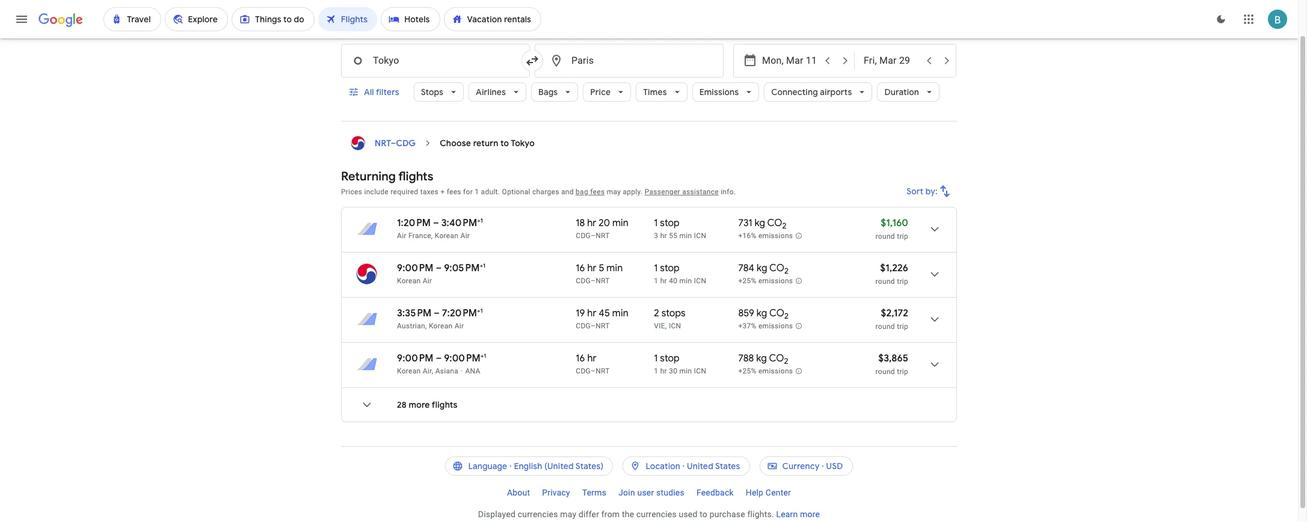 Task type: vqa. For each thing, say whether or not it's contained in the screenshot.
feedback LINK
yes



Task type: describe. For each thing, give the bounding box(es) containing it.
user
[[637, 488, 654, 498]]

2 for 784
[[785, 266, 789, 276]]

required
[[391, 188, 418, 196]]

stops
[[662, 307, 686, 319]]

nrt for 3:40 pm
[[596, 232, 610, 240]]

differ
[[579, 510, 599, 519]]

stop for 18 hr 20 min
[[660, 217, 680, 229]]

help
[[746, 488, 764, 498]]

45
[[599, 307, 610, 319]]

austrian,
[[397, 322, 427, 330]]

stops button
[[414, 78, 464, 106]]

3:35 pm – 7:20 pm + 1
[[397, 307, 483, 319]]

1 inside 9:00 pm – 9:00 pm + 1
[[484, 352, 486, 360]]

2 for 731
[[782, 221, 787, 231]]

emissions button
[[692, 78, 759, 106]]

nrt up returning flights
[[375, 138, 391, 149]]

stop for 16 hr
[[660, 353, 680, 365]]

currency
[[782, 461, 820, 472]]

1 vertical spatial to
[[700, 510, 708, 519]]

bags button
[[531, 78, 578, 106]]

16 hr 5 min cdg – nrt
[[576, 262, 623, 285]]

$3,865 round trip
[[876, 353, 908, 376]]

join user studies link
[[613, 483, 691, 502]]

and
[[561, 188, 574, 196]]

+16% emissions
[[738, 232, 793, 240]]

icn for 788
[[694, 367, 706, 375]]

about link
[[501, 483, 536, 502]]

1 inside 9:00 pm – 9:05 pm + 1
[[483, 262, 486, 270]]

2 fees from the left
[[590, 188, 605, 196]]

bag
[[576, 188, 588, 196]]

co for 731
[[767, 217, 782, 229]]

purchase
[[710, 510, 745, 519]]

korean down leaves paris charles de gaulle airport at 1:20 pm on friday, march 29 and arrives at narita international airport at 3:40 pm on saturday, march 30. element
[[435, 232, 459, 240]]

departure time: 9:00 pm. text field for 9:05 pm
[[397, 262, 434, 274]]

total duration 16 hr 5 min. element
[[576, 262, 654, 276]]

3865 US dollars text field
[[878, 353, 908, 365]]

hr inside 18 hr 20 min cdg – nrt
[[587, 217, 596, 229]]

prices include required taxes + fees for 1 adult. optional charges and bag fees may apply. passenger assistance
[[341, 188, 719, 196]]

1 vertical spatial may
[[560, 510, 576, 519]]

bags
[[538, 87, 558, 97]]

min inside 19 hr 45 min cdg – nrt
[[612, 307, 629, 319]]

emissions for 788
[[759, 367, 793, 376]]

emissions for 731
[[759, 232, 793, 240]]

leaves paris charles de gaulle airport at 1:20 pm on friday, march 29 and arrives at narita international airport at 3:40 pm on saturday, march 30. element
[[397, 217, 483, 229]]

30
[[669, 367, 678, 375]]

connecting airports
[[771, 87, 852, 97]]

leaves paris charles de gaulle airport at 3:35 pm on friday, march 29 and arrives at narita international airport at 7:20 pm on saturday, march 30. element
[[397, 307, 483, 319]]

18
[[576, 217, 585, 229]]

+ for 9:00 pm
[[481, 352, 484, 360]]

+ for 9:05 pm
[[480, 262, 483, 270]]

– inside 16 hr 5 min cdg – nrt
[[591, 277, 596, 285]]

hr inside 1 stop 1 hr 30 min icn
[[660, 367, 667, 375]]

min inside 16 hr 5 min cdg – nrt
[[607, 262, 623, 274]]

$1,226
[[880, 262, 908, 274]]

join user studies
[[619, 488, 685, 498]]

– inside 9:00 pm – 9:05 pm + 1
[[436, 262, 442, 274]]

– inside 1:20 pm – 3:40 pm + 1
[[433, 217, 439, 229]]

charges
[[532, 188, 559, 196]]

displayed
[[478, 510, 516, 519]]

all filters button
[[341, 78, 409, 106]]

3
[[654, 232, 658, 240]]

$2,172
[[881, 307, 908, 319]]

may inside returning flights main content
[[607, 188, 621, 196]]

784 kg co 2
[[738, 262, 789, 276]]

returning flights
[[341, 169, 434, 184]]

icn for 731
[[694, 232, 706, 240]]

air down 1:20 pm
[[397, 232, 407, 240]]

ana
[[465, 367, 480, 375]]

1 inside 3:35 pm – 7:20 pm + 1
[[480, 307, 483, 315]]

7:20 pm
[[442, 307, 477, 319]]

privacy
[[542, 488, 570, 498]]

korean air
[[397, 277, 432, 285]]

passenger assistance button
[[645, 188, 719, 196]]

korean up departure time: 3:35 pm. text box
[[397, 277, 421, 285]]

784
[[738, 262, 754, 274]]

9:00 pm for 9:05 pm
[[397, 262, 434, 274]]

help center link
[[740, 483, 797, 502]]

co for 859
[[769, 307, 784, 319]]

28 more flights image
[[353, 390, 381, 419]]

hr inside 16 hr cdg – nrt
[[587, 353, 597, 365]]

total duration 19 hr 45 min. element
[[576, 307, 654, 321]]

layover (1 of 2) is a 1 hr 10 min layover at vienna international airport in vienna. layover (2 of 2) is a 3 hr 25 min layover at incheon international airport in seoul. element
[[654, 321, 732, 331]]

terms link
[[576, 483, 613, 502]]

40
[[669, 277, 678, 285]]

returning flights main content
[[341, 131, 957, 432]]

change appearance image
[[1207, 5, 1236, 34]]

language
[[468, 461, 507, 472]]

duration button
[[877, 78, 940, 106]]

leaves paris charles de gaulle airport at 9:00 pm on friday, march 29 and arrives at narita international airport at 9:00 pm on saturday, march 30. element
[[397, 352, 486, 365]]

9:00 pm up ana
[[444, 353, 481, 365]]

3:40 pm
[[441, 217, 477, 229]]

feedback link
[[691, 483, 740, 502]]

none search field containing all filters
[[341, 14, 957, 122]]

kg for 784
[[757, 262, 767, 274]]

2 currencies from the left
[[636, 510, 677, 519]]

kg for 731
[[755, 217, 765, 229]]

– inside 3:35 pm – 7:20 pm + 1
[[434, 307, 440, 319]]

hr inside 19 hr 45 min cdg – nrt
[[587, 307, 597, 319]]

1 inside 1:20 pm – 3:40 pm + 1
[[480, 217, 483, 224]]

more inside returning flights main content
[[409, 399, 430, 410]]

trip for $1,160
[[897, 232, 908, 241]]

flights.
[[747, 510, 774, 519]]

english (united states)
[[514, 461, 604, 472]]

air down "arrival time: 3:40 pm on  saturday, march 30." text field
[[461, 232, 470, 240]]

$2,172 round trip
[[876, 307, 908, 331]]

returning
[[341, 169, 396, 184]]

+25% for 788
[[738, 367, 757, 376]]

english
[[514, 461, 542, 472]]

731
[[738, 217, 752, 229]]

9:05 pm
[[444, 262, 480, 274]]

choose return to tokyo
[[440, 138, 535, 149]]

1 stop flight. element for 16 hr
[[654, 353, 680, 366]]

emissions for 859
[[759, 322, 793, 330]]

788 kg co 2
[[738, 353, 788, 366]]

main menu image
[[14, 12, 29, 26]]

nrt for 7:20 pm
[[596, 322, 610, 330]]

1 currencies from the left
[[518, 510, 558, 519]]

korean down leaves paris charles de gaulle airport at 3:35 pm on friday, march 29 and arrives at narita international airport at 7:20 pm on saturday, march 30. element
[[429, 322, 453, 330]]

tokyo
[[511, 138, 535, 149]]

sort by:
[[907, 186, 938, 197]]

round for $1,160
[[876, 232, 895, 241]]

$3,865
[[878, 353, 908, 365]]

by:
[[926, 186, 938, 197]]

– inside 18 hr 20 min cdg – nrt
[[591, 232, 596, 240]]

learn
[[776, 510, 798, 519]]

icn for 784
[[694, 277, 706, 285]]

2 for 859
[[784, 311, 789, 321]]

states
[[715, 461, 740, 472]]

united
[[687, 461, 713, 472]]

,
[[665, 322, 667, 330]]

flight details. leaves paris charles de gaulle airport at 9:00 pm on friday, march 29 and arrives at narita international airport at 9:05 pm on saturday, march 30. image
[[920, 260, 949, 289]]

+25% emissions for 788
[[738, 367, 793, 376]]

+25% for 784
[[738, 277, 757, 285]]

2 for 788
[[784, 356, 788, 366]]

the
[[622, 510, 634, 519]]

trip for $2,172
[[897, 322, 908, 331]]

flight details. leaves paris charles de gaulle airport at 3:35 pm on friday, march 29 and arrives at narita international airport at 7:20 pm on saturday, march 30. image
[[920, 305, 949, 334]]

+16%
[[738, 232, 757, 240]]

times
[[643, 87, 667, 97]]

5
[[599, 262, 604, 274]]

+25% emissions for 784
[[738, 277, 793, 285]]

1160 US dollars text field
[[881, 217, 908, 229]]

19
[[576, 307, 585, 319]]

layover (1 of 1) is a 1 hr 30 min layover at incheon international airport in seoul. element
[[654, 366, 732, 376]]

times button
[[636, 78, 687, 106]]

$1,160
[[881, 217, 908, 229]]

Departure time: 3:35 PM. text field
[[397, 307, 431, 319]]

Arrival time: 3:40 PM on  Saturday, March 30. text field
[[441, 217, 483, 229]]

18 hr 20 min cdg – nrt
[[576, 217, 629, 240]]



Task type: locate. For each thing, give the bounding box(es) containing it.
hr inside 1 stop 3 hr 55 min icn
[[660, 232, 667, 240]]

filters
[[376, 87, 399, 97]]

1 horizontal spatial to
[[700, 510, 708, 519]]

+25% emissions down 784 kg co 2
[[738, 277, 793, 285]]

+ inside 1:20 pm – 3:40 pm + 1
[[477, 217, 480, 224]]

prices
[[341, 188, 362, 196]]

icn right 30
[[694, 367, 706, 375]]

emissions
[[759, 232, 793, 240], [759, 277, 793, 285], [759, 322, 793, 330], [759, 367, 793, 376]]

co up +37% emissions
[[769, 307, 784, 319]]

0 horizontal spatial more
[[409, 399, 430, 410]]

– down total duration 16 hr 5 min. element
[[591, 277, 596, 285]]

trip inside $2,172 round trip
[[897, 322, 908, 331]]

2 inside 784 kg co 2
[[785, 266, 789, 276]]

round inside $3,865 round trip
[[876, 368, 895, 376]]

2 inside 788 kg co 2
[[784, 356, 788, 366]]

16 inside 16 hr 5 min cdg – nrt
[[576, 262, 585, 274]]

departure time: 9:00 pm. text field up korean air
[[397, 262, 434, 274]]

1 departure time: 9:00 pm. text field from the top
[[397, 262, 434, 274]]

hr left 30
[[660, 367, 667, 375]]

1 vertical spatial 1 stop flight. element
[[654, 262, 680, 276]]

round inside $2,172 round trip
[[876, 322, 895, 331]]

1 +25% emissions from the top
[[738, 277, 793, 285]]

trip
[[897, 232, 908, 241], [897, 277, 908, 286], [897, 322, 908, 331], [897, 368, 908, 376]]

apply.
[[623, 188, 643, 196]]

Arrival time: 9:05 PM on  Saturday, March 30. text field
[[444, 262, 486, 274]]

None search field
[[341, 14, 957, 122]]

korean air, asiana
[[397, 367, 458, 375]]

1 horizontal spatial fees
[[590, 188, 605, 196]]

– inside 16 hr cdg – nrt
[[591, 367, 596, 375]]

+25% down 784
[[738, 277, 757, 285]]

+25% emissions
[[738, 277, 793, 285], [738, 367, 793, 376]]

731 kg co 2
[[738, 217, 787, 231]]

1 stop flight. element for 16 hr 5 min
[[654, 262, 680, 276]]

korean left air,
[[397, 367, 421, 375]]

20
[[599, 217, 610, 229]]

cdg down total duration 16 hr. element
[[576, 367, 591, 375]]

1:20 pm
[[397, 217, 431, 229]]

0 vertical spatial to
[[501, 138, 509, 149]]

2 1 stop flight. element from the top
[[654, 262, 680, 276]]

kg inside 784 kg co 2
[[757, 262, 767, 274]]

hr down 19 hr 45 min cdg – nrt
[[587, 353, 597, 365]]

1 stop 3 hr 55 min icn
[[654, 217, 706, 240]]

– inside 19 hr 45 min cdg – nrt
[[591, 322, 596, 330]]

stop up 55
[[660, 217, 680, 229]]

kg right 784
[[757, 262, 767, 274]]

asiana
[[435, 367, 458, 375]]

3 round from the top
[[876, 322, 895, 331]]

– down 'total duration 18 hr 20 min.' element
[[591, 232, 596, 240]]

1 emissions from the top
[[759, 232, 793, 240]]

stop inside 1 stop 1 hr 40 min icn
[[660, 262, 680, 274]]

currencies down "join user studies"
[[636, 510, 677, 519]]

3 stop from the top
[[660, 353, 680, 365]]

trip down 3865 us dollars text field
[[897, 368, 908, 376]]

nrt down 5
[[596, 277, 610, 285]]

min inside 1 stop 1 hr 30 min icn
[[680, 367, 692, 375]]

3:35 pm
[[397, 307, 431, 319]]

kg for 859
[[757, 307, 767, 319]]

co right 788
[[769, 353, 784, 365]]

+ for 3:40 pm
[[477, 217, 480, 224]]

2 stops vie , icn
[[654, 307, 686, 330]]

join
[[619, 488, 635, 498]]

round down 3865 us dollars text field
[[876, 368, 895, 376]]

55
[[669, 232, 678, 240]]

trip inside $1,160 round trip
[[897, 232, 908, 241]]

flights down asiana
[[432, 399, 458, 410]]

emissions down 859 kg co 2 at right bottom
[[759, 322, 793, 330]]

Arrival time: 9:00 PM on  Saturday, March 30. text field
[[444, 352, 486, 365]]

+37%
[[738, 322, 757, 330]]

cdg down 19
[[576, 322, 591, 330]]

currencies down privacy link
[[518, 510, 558, 519]]

co inside 784 kg co 2
[[770, 262, 785, 274]]

trip for $3,865
[[897, 368, 908, 376]]

2 stops flight. element
[[654, 307, 686, 321]]

to left tokyo
[[501, 138, 509, 149]]

2 up vie
[[654, 307, 659, 319]]

price button
[[583, 78, 631, 106]]

round for $3,865
[[876, 368, 895, 376]]

1226 US dollars text field
[[880, 262, 908, 274]]

more right 28
[[409, 399, 430, 410]]

min right 20
[[612, 217, 629, 229]]

about
[[507, 488, 530, 498]]

9:00 pm inside 9:00 pm – 9:05 pm + 1
[[397, 262, 434, 274]]

None text field
[[341, 44, 530, 78], [535, 44, 724, 78], [341, 44, 530, 78], [535, 44, 724, 78]]

departure time: 9:00 pm. text field for 9:00 pm
[[397, 353, 434, 365]]

adult.
[[481, 188, 500, 196]]

co inside 859 kg co 2
[[769, 307, 784, 319]]

4 round from the top
[[876, 368, 895, 376]]

– down "total duration 19 hr 45 min." element
[[591, 322, 596, 330]]

air down leaves paris charles de gaulle airport at 9:00 pm on friday, march 29 and arrives at narita international airport at 9:05 pm on saturday, march 30. element
[[423, 277, 432, 285]]

Arrival time: 7:20 PM on  Saturday, March 30. text field
[[442, 307, 483, 319]]

2 up +16% emissions
[[782, 221, 787, 231]]

co inside 788 kg co 2
[[769, 353, 784, 365]]

788
[[738, 353, 754, 365]]

2 vertical spatial 1 stop flight. element
[[654, 353, 680, 366]]

trip for $1,226
[[897, 277, 908, 286]]

icn inside the 2 stops vie , icn
[[669, 322, 681, 330]]

+25% down 788
[[738, 367, 757, 376]]

2 16 from the top
[[576, 353, 585, 365]]

nrt inside 19 hr 45 min cdg – nrt
[[596, 322, 610, 330]]

1 vertical spatial +25%
[[738, 367, 757, 376]]

+ for 7:20 pm
[[477, 307, 480, 315]]

help center
[[746, 488, 791, 498]]

swap origin and destination. image
[[525, 54, 540, 68]]

min right '45'
[[612, 307, 629, 319]]

+ inside 3:35 pm – 7:20 pm + 1
[[477, 307, 480, 315]]

2 inside 859 kg co 2
[[784, 311, 789, 321]]

3 1 stop flight. element from the top
[[654, 353, 680, 366]]

– up asiana
[[436, 353, 442, 365]]

1 stop flight. element for 18 hr 20 min
[[654, 217, 680, 231]]

1 stop from the top
[[660, 217, 680, 229]]

– up austrian, korean air
[[434, 307, 440, 319]]

taxes
[[420, 188, 439, 196]]

1 +25% from the top
[[738, 277, 757, 285]]

3 emissions from the top
[[759, 322, 793, 330]]

kg up +37% emissions
[[757, 307, 767, 319]]

2 vertical spatial stop
[[660, 353, 680, 365]]

co up +16% emissions
[[767, 217, 782, 229]]

airports
[[820, 87, 852, 97]]

cdg up 19
[[576, 277, 591, 285]]

hr right 18
[[587, 217, 596, 229]]

trip inside $3,865 round trip
[[897, 368, 908, 376]]

learn more link
[[776, 510, 820, 519]]

connecting
[[771, 87, 818, 97]]

layover (1 of 1) is a 1 hr 40 min layover at incheon international airport in seoul. element
[[654, 276, 732, 286]]

hr right 3 on the right top of the page
[[660, 232, 667, 240]]

flight details. leaves paris charles de gaulle airport at 9:00 pm on friday, march 29 and arrives at narita international airport at 9:00 pm on saturday, march 30. image
[[920, 350, 949, 379]]

2 inside 731 kg co 2
[[782, 221, 787, 231]]

from
[[601, 510, 620, 519]]

min right 5
[[607, 262, 623, 274]]

departure time: 9:00 pm. text field inside leaves paris charles de gaulle airport at 9:00 pm on friday, march 29 and arrives at narita international airport at 9:05 pm on saturday, march 30. element
[[397, 262, 434, 274]]

min inside 1 stop 1 hr 40 min icn
[[680, 277, 692, 285]]

0 horizontal spatial to
[[501, 138, 509, 149]]

flight details. leaves paris charles de gaulle airport at 1:20 pm on friday, march 29 and arrives at narita international airport at 3:40 pm on saturday, march 30. image
[[920, 215, 949, 244]]

co for 784
[[770, 262, 785, 274]]

2 round from the top
[[876, 277, 895, 286]]

total duration 18 hr 20 min. element
[[576, 217, 654, 231]]

fees right bag
[[590, 188, 605, 196]]

terms
[[582, 488, 607, 498]]

16 inside 16 hr cdg – nrt
[[576, 353, 585, 365]]

trip inside the $1,226 round trip
[[897, 277, 908, 286]]

+ inside 9:00 pm – 9:00 pm + 1
[[481, 352, 484, 360]]

1 fees from the left
[[447, 188, 461, 196]]

1 vertical spatial more
[[800, 510, 820, 519]]

round for $2,172
[[876, 322, 895, 331]]

0 vertical spatial flights
[[398, 169, 434, 184]]

1 stop flight. element up 30
[[654, 353, 680, 366]]

kg inside 731 kg co 2
[[755, 217, 765, 229]]

to
[[501, 138, 509, 149], [700, 510, 708, 519]]

emissions for 784
[[759, 277, 793, 285]]

1 round from the top
[[876, 232, 895, 241]]

center
[[766, 488, 791, 498]]

1 inside 1 stop 3 hr 55 min icn
[[654, 217, 658, 229]]

sort
[[907, 186, 924, 197]]

0 vertical spatial +25%
[[738, 277, 757, 285]]

16 for 16 hr
[[576, 353, 585, 365]]

cdg inside 18 hr 20 min cdg – nrt
[[576, 232, 591, 240]]

states)
[[576, 461, 604, 472]]

round down 1160 us dollars text field
[[876, 232, 895, 241]]

icn inside 1 stop 3 hr 55 min icn
[[694, 232, 706, 240]]

all
[[364, 87, 374, 97]]

icn right 40
[[694, 277, 706, 285]]

cdg down 18
[[576, 232, 591, 240]]

1 vertical spatial flights
[[432, 399, 458, 410]]

airlines
[[476, 87, 506, 97]]

cdg inside 19 hr 45 min cdg – nrt
[[576, 322, 591, 330]]

0 vertical spatial may
[[607, 188, 621, 196]]

return
[[473, 138, 498, 149]]

2 stop from the top
[[660, 262, 680, 274]]

16 for 16 hr 5 min
[[576, 262, 585, 274]]

16 down 19
[[576, 353, 585, 365]]

cdg for 9:05 pm
[[576, 277, 591, 285]]

more
[[409, 399, 430, 410], [800, 510, 820, 519]]

stop inside 1 stop 3 hr 55 min icn
[[660, 217, 680, 229]]

emissions
[[699, 87, 739, 97]]

Departure time: 9:00 PM. text field
[[397, 262, 434, 274], [397, 353, 434, 365]]

nrt for 9:05 pm
[[596, 277, 610, 285]]

round inside the $1,226 round trip
[[876, 277, 895, 286]]

2 right 784
[[785, 266, 789, 276]]

air france, korean air
[[397, 232, 470, 240]]

nrt inside 18 hr 20 min cdg – nrt
[[596, 232, 610, 240]]

2 up +37% emissions
[[784, 311, 789, 321]]

displayed currencies may differ from the currencies used to purchase flights. learn more
[[478, 510, 820, 519]]

stop up 40
[[660, 262, 680, 274]]

stop for 16 hr 5 min
[[660, 262, 680, 274]]

trip down 2172 us dollars text box
[[897, 322, 908, 331]]

1 trip from the top
[[897, 232, 908, 241]]

2 +25% emissions from the top
[[738, 367, 793, 376]]

icn
[[694, 232, 706, 240], [694, 277, 706, 285], [669, 322, 681, 330], [694, 367, 706, 375]]

3 trip from the top
[[897, 322, 908, 331]]

stop inside 1 stop 1 hr 30 min icn
[[660, 353, 680, 365]]

1 vertical spatial departure time: 9:00 pm. text field
[[397, 353, 434, 365]]

Departure text field
[[762, 45, 818, 77]]

hr right 19
[[587, 307, 597, 319]]

16 hr cdg – nrt
[[576, 353, 610, 375]]

– up air france, korean air
[[433, 217, 439, 229]]

1 1 stop flight. element from the top
[[654, 217, 680, 231]]

round down 2172 us dollars text box
[[876, 322, 895, 331]]

9:00 pm for 9:00 pm
[[397, 353, 434, 365]]

859 kg co 2
[[738, 307, 789, 321]]

cdg inside 16 hr 5 min cdg – nrt
[[576, 277, 591, 285]]

1 horizontal spatial may
[[607, 188, 621, 196]]

co right 784
[[770, 262, 785, 274]]

0 vertical spatial more
[[409, 399, 430, 410]]

co for 788
[[769, 353, 784, 365]]

round inside $1,160 round trip
[[876, 232, 895, 241]]

all filters
[[364, 87, 399, 97]]

1 horizontal spatial currencies
[[636, 510, 677, 519]]

0 horizontal spatial may
[[560, 510, 576, 519]]

1 horizontal spatial more
[[800, 510, 820, 519]]

to right used
[[700, 510, 708, 519]]

min
[[612, 217, 629, 229], [680, 232, 692, 240], [607, 262, 623, 274], [680, 277, 692, 285], [612, 307, 629, 319], [680, 367, 692, 375]]

emissions down 731 kg co 2
[[759, 232, 793, 240]]

+25% emissions down 788 kg co 2
[[738, 367, 793, 376]]

co inside 731 kg co 2
[[767, 217, 782, 229]]

0 vertical spatial departure time: 9:00 pm. text field
[[397, 262, 434, 274]]

1:20 pm – 3:40 pm + 1
[[397, 217, 483, 229]]

cdg for 3:40 pm
[[576, 232, 591, 240]]

emissions down 788 kg co 2
[[759, 367, 793, 376]]

4 emissions from the top
[[759, 367, 793, 376]]

9:00 pm – 9:00 pm + 1
[[397, 352, 486, 365]]

korean
[[435, 232, 459, 240], [397, 277, 421, 285], [429, 322, 453, 330], [397, 367, 421, 375]]

nrt inside 16 hr 5 min cdg – nrt
[[596, 277, 610, 285]]

– up returning flights
[[391, 138, 396, 149]]

$1,160 round trip
[[876, 217, 908, 241]]

trip down "$1,226" text box
[[897, 277, 908, 286]]

min inside 1 stop 3 hr 55 min icn
[[680, 232, 692, 240]]

trip down 1160 us dollars text field
[[897, 232, 908, 241]]

nrt down '45'
[[596, 322, 610, 330]]

total duration 16 hr. element
[[576, 353, 654, 366]]

hr inside 1 stop 1 hr 40 min icn
[[660, 277, 667, 285]]

for
[[463, 188, 473, 196]]

may left apply. on the top left
[[607, 188, 621, 196]]

min right 55
[[680, 232, 692, 240]]

may left differ
[[560, 510, 576, 519]]

hr left 40
[[660, 277, 667, 285]]

assistance
[[682, 188, 719, 196]]

flights up required
[[398, 169, 434, 184]]

fees
[[447, 188, 461, 196], [590, 188, 605, 196]]

leaves paris charles de gaulle airport at 9:00 pm on friday, march 29 and arrives at narita international airport at 9:05 pm on saturday, march 30. element
[[397, 262, 486, 274]]

stops
[[421, 87, 443, 97]]

min right 30
[[680, 367, 692, 375]]

Return text field
[[864, 45, 919, 77]]

+37% emissions
[[738, 322, 793, 330]]

2 departure time: 9:00 pm. text field from the top
[[397, 353, 434, 365]]

2 +25% from the top
[[738, 367, 757, 376]]

stop up 30
[[660, 353, 680, 365]]

vie
[[654, 322, 665, 330]]

price
[[590, 87, 611, 97]]

more right learn
[[800, 510, 820, 519]]

departure time: 9:00 pm. text field up korean air, asiana
[[397, 353, 434, 365]]

1 stop flight. element up 40
[[654, 262, 680, 276]]

Departure time: 1:20 PM. text field
[[397, 217, 431, 229]]

2 inside the 2 stops vie , icn
[[654, 307, 659, 319]]

1 inside popup button
[[448, 23, 453, 33]]

kg right 788
[[756, 353, 767, 365]]

kg up +16% emissions
[[755, 217, 765, 229]]

16 left 5
[[576, 262, 585, 274]]

0 vertical spatial +25% emissions
[[738, 277, 793, 285]]

1 vertical spatial +25% emissions
[[738, 367, 793, 376]]

hr left 5
[[587, 262, 597, 274]]

layover (1 of 1) is a 3 hr 55 min layover at incheon international airport in seoul. element
[[654, 231, 732, 241]]

28
[[397, 399, 407, 410]]

united states
[[687, 461, 740, 472]]

0 horizontal spatial currencies
[[518, 510, 558, 519]]

kg for 788
[[756, 353, 767, 365]]

0 vertical spatial 16
[[576, 262, 585, 274]]

round down "$1,226" text box
[[876, 277, 895, 286]]

icn right ,
[[669, 322, 681, 330]]

to inside returning flights main content
[[501, 138, 509, 149]]

kg inside 788 kg co 2
[[756, 353, 767, 365]]

+25%
[[738, 277, 757, 285], [738, 367, 757, 376]]

2172 US dollars text field
[[881, 307, 908, 319]]

4 trip from the top
[[897, 368, 908, 376]]

hr inside 16 hr 5 min cdg – nrt
[[587, 262, 597, 274]]

859
[[738, 307, 754, 319]]

fees left for
[[447, 188, 461, 196]]

air down 7:20 pm
[[455, 322, 464, 330]]

nrt down total duration 16 hr. element
[[596, 367, 610, 375]]

– inside 9:00 pm – 9:00 pm + 1
[[436, 353, 442, 365]]

round for $1,226
[[876, 277, 895, 286]]

feedback
[[697, 488, 734, 498]]

optional
[[502, 188, 530, 196]]

studies
[[656, 488, 685, 498]]

min right 40
[[680, 277, 692, 285]]

emissions down 784 kg co 2
[[759, 277, 793, 285]]

– down total duration 16 hr. element
[[591, 367, 596, 375]]

airlines button
[[469, 78, 526, 106]]

icn right 55
[[694, 232, 706, 240]]

cdg inside 16 hr cdg – nrt
[[576, 367, 591, 375]]

passenger
[[645, 188, 680, 196]]

2 emissions from the top
[[759, 277, 793, 285]]

1 vertical spatial stop
[[660, 262, 680, 274]]

icn inside 1 stop 1 hr 30 min icn
[[694, 367, 706, 375]]

0 horizontal spatial fees
[[447, 188, 461, 196]]

nrt down 20
[[596, 232, 610, 240]]

cdg for 7:20 pm
[[576, 322, 591, 330]]

+ inside 9:00 pm – 9:05 pm + 1
[[480, 262, 483, 270]]

min inside 18 hr 20 min cdg – nrt
[[612, 217, 629, 229]]

1 stop 1 hr 40 min icn
[[654, 262, 706, 285]]

2 trip from the top
[[897, 277, 908, 286]]

19 hr 45 min cdg – nrt
[[576, 307, 629, 330]]

1 16 from the top
[[576, 262, 585, 274]]

0 vertical spatial 1 stop flight. element
[[654, 217, 680, 231]]

departure time: 9:00 pm. text field inside leaves paris charles de gaulle airport at 9:00 pm on friday, march 29 and arrives at narita international airport at 9:00 pm on saturday, march 30. element
[[397, 353, 434, 365]]

16
[[576, 262, 585, 274], [576, 353, 585, 365]]

9:00 pm up korean air, asiana
[[397, 353, 434, 365]]

duration
[[885, 87, 919, 97]]

$1,226 round trip
[[876, 262, 908, 286]]

icn inside 1 stop 1 hr 40 min icn
[[694, 277, 706, 285]]

usd
[[826, 461, 843, 472]]

2 right 788
[[784, 356, 788, 366]]

1 stop flight. element up 55
[[654, 217, 680, 231]]

1 stop flight. element
[[654, 217, 680, 231], [654, 262, 680, 276], [654, 353, 680, 366]]

0 vertical spatial stop
[[660, 217, 680, 229]]

cdg up returning flights
[[396, 138, 416, 149]]

9:00 pm up korean air
[[397, 262, 434, 274]]

1 vertical spatial 16
[[576, 353, 585, 365]]

nrt inside 16 hr cdg – nrt
[[596, 367, 610, 375]]

kg inside 859 kg co 2
[[757, 307, 767, 319]]

– left the 9:05 pm
[[436, 262, 442, 274]]

cdg
[[396, 138, 416, 149], [576, 232, 591, 240], [576, 277, 591, 285], [576, 322, 591, 330], [576, 367, 591, 375]]



